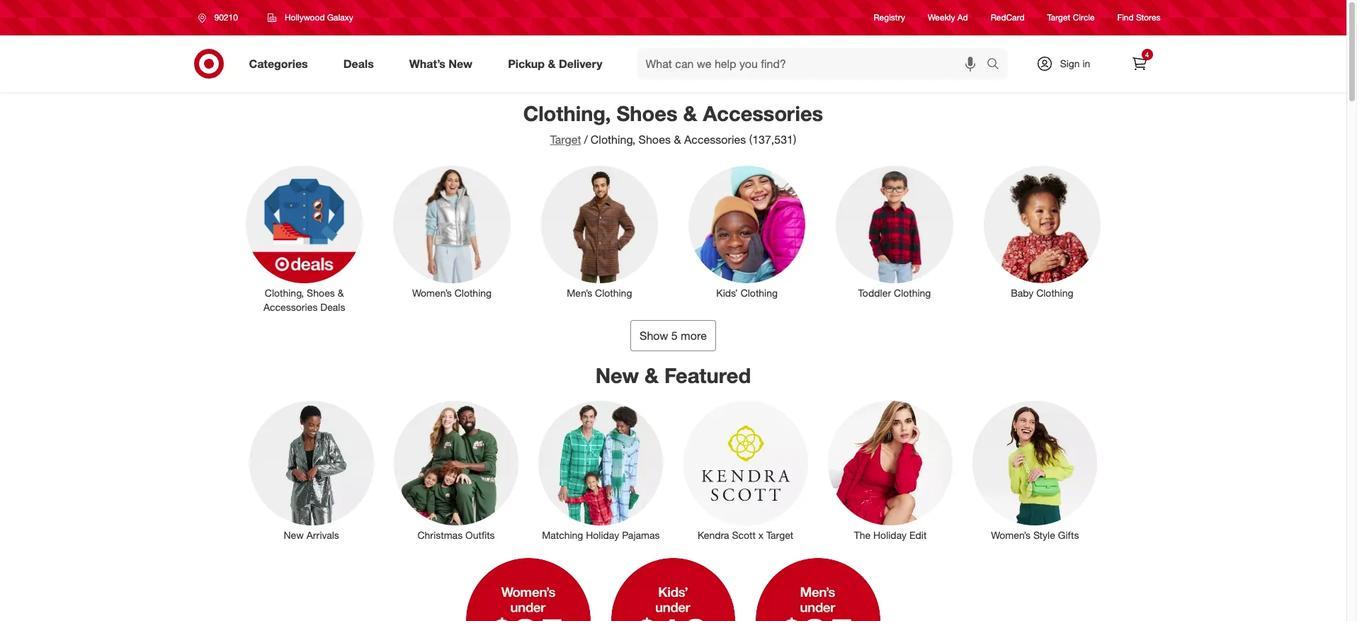 Task type: describe. For each thing, give the bounding box(es) containing it.
target circle
[[1047, 12, 1095, 23]]

women's style gifts
[[991, 529, 1079, 541]]

show 5 more
[[640, 328, 707, 342]]

1 vertical spatial clothing,
[[591, 132, 635, 147]]

deals inside clothing, shoes & accessories deals
[[320, 301, 345, 313]]

new for new & featured
[[596, 362, 639, 388]]

featured
[[664, 362, 751, 388]]

clothing, shoes & accessories deals
[[263, 287, 345, 313]]

show 5 more button
[[630, 320, 716, 351]]

4 link
[[1124, 48, 1155, 79]]

1 vertical spatial shoes
[[639, 132, 671, 147]]

5
[[671, 328, 678, 342]]

what's
[[409, 56, 445, 71]]

style
[[1033, 529, 1055, 541]]

baby clothing link
[[974, 163, 1110, 300]]

(137,531)
[[749, 132, 796, 147]]

ad
[[957, 12, 968, 23]]

sign in link
[[1024, 48, 1112, 79]]

pickup
[[508, 56, 545, 71]]

delivery
[[559, 56, 602, 71]]

/
[[584, 132, 588, 147]]

hollywood
[[285, 12, 325, 23]]

stores
[[1136, 12, 1161, 23]]

clothing, shoes & accessories target / clothing, shoes & accessories (137,531)
[[523, 101, 823, 147]]

weekly
[[928, 12, 955, 23]]

baby clothing
[[1011, 287, 1073, 299]]

men's
[[567, 287, 592, 299]]

toddler clothing link
[[826, 163, 963, 300]]

outfits
[[465, 529, 495, 541]]

clothing for women's clothing
[[455, 287, 492, 299]]

the
[[854, 529, 871, 541]]

clothing, for clothing, shoes & accessories deals
[[265, 287, 304, 299]]

matching holiday pajamas
[[542, 529, 660, 541]]

target circle link
[[1047, 12, 1095, 24]]

the holiday edit
[[854, 529, 927, 541]]

sign
[[1060, 57, 1080, 69]]

christmas outfits
[[417, 529, 495, 541]]

categories link
[[237, 48, 326, 79]]

new arrivals
[[284, 529, 339, 541]]

holiday for the
[[873, 529, 907, 541]]

x
[[758, 529, 764, 541]]

kendra scott x target
[[698, 529, 794, 541]]

what's new link
[[397, 48, 490, 79]]

show
[[640, 328, 668, 342]]

women's for women's style gifts
[[991, 529, 1031, 541]]

kendra
[[698, 529, 729, 541]]

registry
[[874, 12, 905, 23]]

kids' clothing link
[[679, 163, 815, 300]]

pickup & delivery link
[[496, 48, 620, 79]]

scott
[[732, 529, 756, 541]]

new & featured
[[596, 362, 751, 388]]

find stores
[[1117, 12, 1161, 23]]

clothing for baby clothing
[[1036, 287, 1073, 299]]

find stores link
[[1117, 12, 1161, 24]]

men's clothing link
[[531, 163, 668, 300]]

clothing, for clothing, shoes & accessories target / clothing, shoes & accessories (137,531)
[[523, 101, 611, 126]]



Task type: locate. For each thing, give the bounding box(es) containing it.
clothing inside kids' clothing link
[[741, 287, 778, 299]]

2 vertical spatial accessories
[[263, 301, 318, 313]]

What can we help you find? suggestions appear below search field
[[637, 48, 990, 79]]

new arrivals link
[[239, 398, 384, 542]]

women's clothing
[[412, 287, 492, 299]]

target left the / at the top left of page
[[550, 132, 581, 147]]

1 vertical spatial women's
[[991, 529, 1031, 541]]

christmas
[[417, 529, 463, 541]]

new for new arrivals
[[284, 529, 304, 541]]

new left arrivals
[[284, 529, 304, 541]]

new down show 5 more button
[[596, 362, 639, 388]]

holiday for matching
[[586, 529, 619, 541]]

edit
[[909, 529, 927, 541]]

toddler
[[858, 287, 891, 299]]

3 clothing from the left
[[741, 287, 778, 299]]

2 horizontal spatial target
[[1047, 12, 1071, 23]]

registry link
[[874, 12, 905, 24]]

clothing, inside clothing, shoes & accessories deals
[[265, 287, 304, 299]]

more
[[681, 328, 707, 342]]

shoes
[[617, 101, 678, 126], [639, 132, 671, 147], [307, 287, 335, 299]]

4 clothing from the left
[[894, 287, 931, 299]]

accessories inside clothing, shoes & accessories deals
[[263, 301, 318, 313]]

1 vertical spatial new
[[596, 362, 639, 388]]

target inside "clothing, shoes & accessories target / clothing, shoes & accessories (137,531)"
[[550, 132, 581, 147]]

holiday left pajamas
[[586, 529, 619, 541]]

clothing, shoes & accessories deals link
[[236, 163, 372, 314]]

redcard link
[[991, 12, 1025, 24]]

deals
[[343, 56, 374, 71], [320, 301, 345, 313]]

target link
[[550, 132, 581, 147]]

0 vertical spatial target
[[1047, 12, 1071, 23]]

circle
[[1073, 12, 1095, 23]]

2 vertical spatial target
[[766, 529, 794, 541]]

weekly ad
[[928, 12, 968, 23]]

1 horizontal spatial holiday
[[873, 529, 907, 541]]

1 vertical spatial deals
[[320, 301, 345, 313]]

women's clothing link
[[384, 163, 520, 300]]

in
[[1083, 57, 1090, 69]]

women's
[[412, 287, 452, 299], [991, 529, 1031, 541]]

2 vertical spatial new
[[284, 529, 304, 541]]

accessories for clothing, shoes & accessories target / clothing, shoes & accessories (137,531)
[[703, 101, 823, 126]]

holiday
[[586, 529, 619, 541], [873, 529, 907, 541]]

target
[[1047, 12, 1071, 23], [550, 132, 581, 147], [766, 529, 794, 541]]

matching
[[542, 529, 583, 541]]

clothing for kids' clothing
[[741, 287, 778, 299]]

holiday right the in the bottom right of the page
[[873, 529, 907, 541]]

2 clothing from the left
[[595, 287, 632, 299]]

target right x
[[766, 529, 794, 541]]

galaxy
[[327, 12, 353, 23]]

search button
[[980, 48, 1014, 82]]

0 vertical spatial shoes
[[617, 101, 678, 126]]

0 vertical spatial clothing,
[[523, 101, 611, 126]]

hollywood galaxy button
[[258, 5, 363, 30]]

1 horizontal spatial women's
[[991, 529, 1031, 541]]

matching holiday pajamas link
[[529, 398, 673, 542]]

0 horizontal spatial target
[[550, 132, 581, 147]]

4
[[1145, 50, 1149, 59]]

search
[[980, 58, 1014, 72]]

pajamas
[[622, 529, 660, 541]]

2 vertical spatial clothing,
[[265, 287, 304, 299]]

1 clothing from the left
[[455, 287, 492, 299]]

0 horizontal spatial women's
[[412, 287, 452, 299]]

clothing for toddler clothing
[[894, 287, 931, 299]]

holiday inside the holiday edit link
[[873, 529, 907, 541]]

clothing for men's clothing
[[595, 287, 632, 299]]

1 holiday from the left
[[586, 529, 619, 541]]

2 holiday from the left
[[873, 529, 907, 541]]

hollywood galaxy
[[285, 12, 353, 23]]

1 vertical spatial accessories
[[684, 132, 746, 147]]

kids' clothing
[[716, 287, 778, 299]]

0 vertical spatial new
[[449, 56, 473, 71]]

clothing inside toddler clothing link
[[894, 287, 931, 299]]

new
[[449, 56, 473, 71], [596, 362, 639, 388], [284, 529, 304, 541]]

clothing,
[[523, 101, 611, 126], [591, 132, 635, 147], [265, 287, 304, 299]]

weekly ad link
[[928, 12, 968, 24]]

1 horizontal spatial new
[[449, 56, 473, 71]]

90210
[[214, 12, 238, 23]]

1 horizontal spatial target
[[766, 529, 794, 541]]

women's for women's clothing
[[412, 287, 452, 299]]

0 vertical spatial deals
[[343, 56, 374, 71]]

kendra scott x target link
[[673, 398, 818, 542]]

0 vertical spatial women's
[[412, 287, 452, 299]]

2 horizontal spatial new
[[596, 362, 639, 388]]

clothing inside women's clothing link
[[455, 287, 492, 299]]

gifts
[[1058, 529, 1079, 541]]

women's style gifts link
[[963, 398, 1107, 542]]

& inside clothing, shoes & accessories deals
[[338, 287, 344, 299]]

what's new
[[409, 56, 473, 71]]

1 vertical spatial target
[[550, 132, 581, 147]]

pickup & delivery
[[508, 56, 602, 71]]

toddler clothing
[[858, 287, 931, 299]]

new right what's
[[449, 56, 473, 71]]

baby
[[1011, 287, 1034, 299]]

holiday inside matching holiday pajamas link
[[586, 529, 619, 541]]

deals link
[[331, 48, 392, 79]]

0 horizontal spatial holiday
[[586, 529, 619, 541]]

shoes inside clothing, shoes & accessories deals
[[307, 287, 335, 299]]

shoes for clothing, shoes & accessories deals
[[307, 287, 335, 299]]

5 clothing from the left
[[1036, 287, 1073, 299]]

arrivals
[[306, 529, 339, 541]]

&
[[548, 56, 556, 71], [683, 101, 697, 126], [674, 132, 681, 147], [338, 287, 344, 299], [645, 362, 659, 388]]

clothing
[[455, 287, 492, 299], [595, 287, 632, 299], [741, 287, 778, 299], [894, 287, 931, 299], [1036, 287, 1073, 299]]

0 horizontal spatial new
[[284, 529, 304, 541]]

kids'
[[716, 287, 738, 299]]

sign in
[[1060, 57, 1090, 69]]

find
[[1117, 12, 1134, 23]]

target left circle
[[1047, 12, 1071, 23]]

redcard
[[991, 12, 1025, 23]]

accessories
[[703, 101, 823, 126], [684, 132, 746, 147], [263, 301, 318, 313]]

christmas outfits link
[[384, 398, 529, 542]]

men's clothing
[[567, 287, 632, 299]]

2 vertical spatial shoes
[[307, 287, 335, 299]]

90210 button
[[189, 5, 253, 30]]

accessories for clothing, shoes & accessories deals
[[263, 301, 318, 313]]

clothing inside baby clothing link
[[1036, 287, 1073, 299]]

clothing inside men's clothing 'link'
[[595, 287, 632, 299]]

shoes for clothing, shoes & accessories target / clothing, shoes & accessories (137,531)
[[617, 101, 678, 126]]

the holiday edit link
[[818, 398, 963, 542]]

categories
[[249, 56, 308, 71]]

0 vertical spatial accessories
[[703, 101, 823, 126]]



Task type: vqa. For each thing, say whether or not it's contained in the screenshot.
Shop
no



